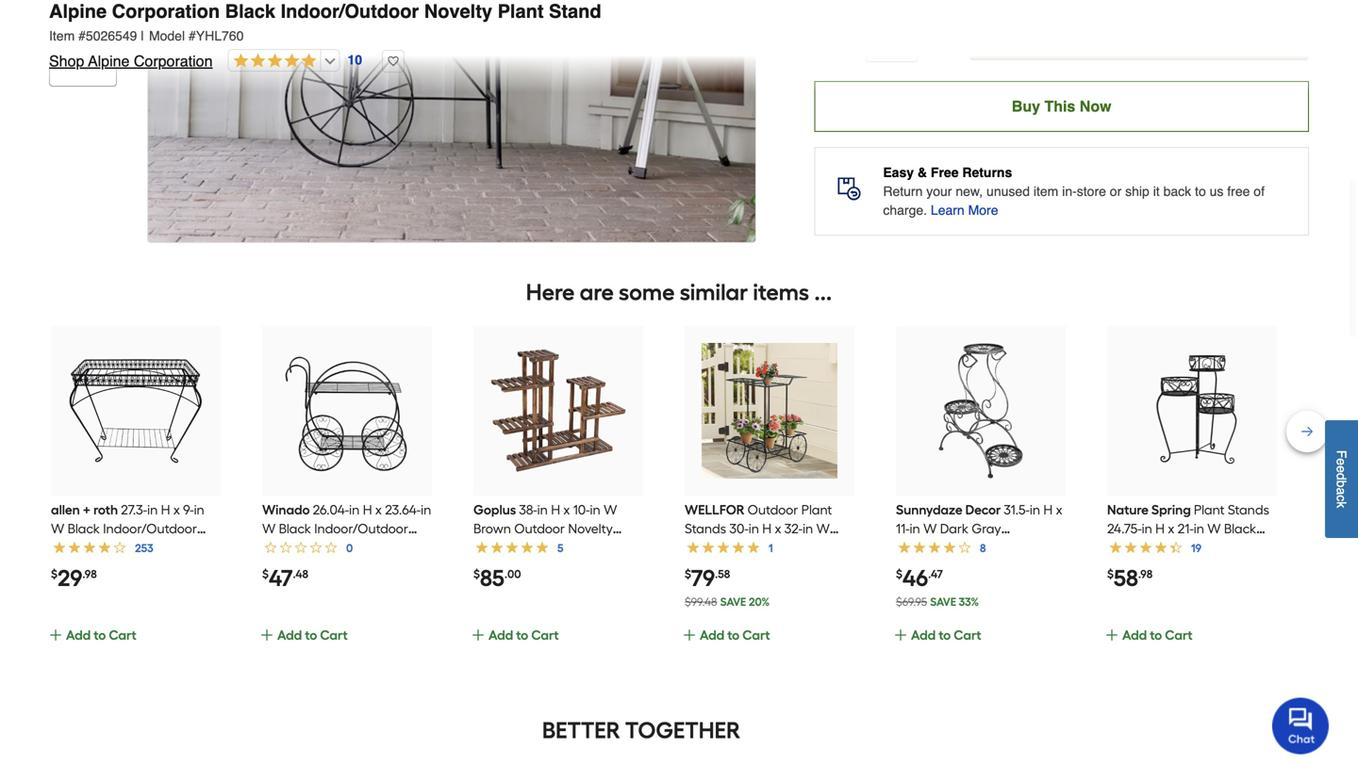 Task type: vqa. For each thing, say whether or not it's contained in the screenshot.
Stand inside 26.04-in H x 23.64-in W Black Indoor/Outdoor Novelty Steel Plant Stand
yes



Task type: locate. For each thing, give the bounding box(es) containing it.
steel
[[310, 540, 339, 556]]

indoor/outdoor
[[281, 0, 419, 22], [314, 521, 408, 537], [1107, 540, 1201, 556]]

1 .98 from the left
[[82, 568, 97, 582]]

1 vertical spatial alpine
[[88, 52, 130, 70]]

stand inside alpine corporation black indoor/outdoor novelty plant stand item # 5026549 | model # yhl760
[[549, 0, 601, 22]]

2 $ from the left
[[262, 568, 269, 582]]

goplus 38-in h x 10-in w brown outdoor novelty wood plant stand image
[[490, 343, 626, 479]]

2 horizontal spatial w
[[1208, 521, 1221, 537]]

add inside 29 list item
[[66, 628, 91, 644]]

c
[[1334, 495, 1349, 502]]

add to cart link inside "47" list item
[[259, 625, 428, 667]]

$
[[51, 568, 58, 582], [262, 568, 269, 582], [473, 568, 480, 582], [685, 568, 691, 582], [896, 568, 903, 582], [1107, 568, 1114, 582]]

$ inside $ 29 .98
[[51, 568, 58, 582]]

5 add from the left
[[911, 628, 936, 644]]

buy this now button
[[814, 81, 1309, 132]]

novelty inside 26.04-in h x 23.64-in w black indoor/outdoor novelty steel plant stand
[[262, 540, 307, 556]]

h down "nature spring"
[[1156, 521, 1165, 537]]

easy
[[883, 165, 914, 180]]

corporation
[[112, 0, 220, 22], [134, 52, 213, 70]]

add down $99.48
[[700, 628, 725, 644]]

0 horizontal spatial w
[[262, 521, 276, 537]]

2 plus image from the left
[[471, 628, 486, 643]]

plus image down 58
[[1104, 628, 1120, 643]]

add inside the 58 list item
[[1122, 628, 1147, 644]]

2 plus image from the left
[[682, 628, 697, 643]]

1 horizontal spatial black
[[279, 521, 311, 537]]

to
[[1195, 184, 1206, 199], [94, 628, 106, 644], [305, 628, 317, 644], [516, 628, 528, 644], [727, 628, 740, 644], [939, 628, 951, 644], [1150, 628, 1162, 644]]

26.04-
[[313, 502, 349, 518]]

38-
[[519, 502, 537, 518]]

1 $ from the left
[[51, 568, 58, 582]]

0 vertical spatial alpine
[[49, 0, 107, 22]]

h inside 38-in h x 10-in w brown outdoor novelty wood plant stand
[[551, 502, 560, 518]]

$69.95
[[896, 596, 927, 609]]

black down winado
[[279, 521, 311, 537]]

0 horizontal spatial save
[[720, 596, 746, 609]]

$ 85 .00
[[473, 565, 521, 592]]

$69.95 save 33%
[[896, 596, 979, 609]]

1 horizontal spatial x
[[563, 502, 570, 518]]

1 horizontal spatial .98
[[1138, 568, 1153, 582]]

are
[[580, 279, 614, 306]]

47 list item
[[259, 326, 432, 667]]

2 add to cart link from the left
[[259, 625, 428, 667]]

x
[[375, 502, 382, 518], [563, 502, 570, 518], [1168, 521, 1175, 537]]

2 save from the left
[[930, 596, 956, 609]]

corporation down model on the top of the page
[[134, 52, 213, 70]]

add to cart inside the 58 list item
[[1122, 628, 1193, 644]]

add to cart for 29
[[66, 628, 136, 644]]

3 plus image from the left
[[893, 628, 908, 643]]

black
[[225, 0, 275, 22], [279, 521, 311, 537], [1224, 521, 1256, 537]]

5 $ from the left
[[896, 568, 903, 582]]

add to cart down $99.48 save 20%
[[700, 628, 770, 644]]

shop alpine corporation
[[49, 52, 213, 70]]

1 add from the left
[[66, 628, 91, 644]]

1 plus image from the left
[[48, 628, 63, 643]]

return
[[883, 184, 923, 199]]

f e e d b a c k button
[[1325, 421, 1358, 538]]

add to cart inside 29 list item
[[66, 628, 136, 644]]

79 list item
[[682, 326, 855, 667]]

$ inside $ 58 .98
[[1107, 568, 1114, 582]]

cart for 47
[[320, 628, 348, 644]]

w inside 38-in h x 10-in w brown outdoor novelty wood plant stand
[[604, 502, 617, 518]]

plus image inside 46 list item
[[893, 628, 908, 643]]

plus image down 47
[[259, 628, 274, 643]]

#
[[78, 28, 86, 43], [189, 28, 196, 43]]

new,
[[956, 184, 983, 199]]

1 add to cart link from the left
[[48, 625, 217, 667]]

6 add to cart link from the left
[[1104, 625, 1273, 667]]

add to cart link for 29
[[48, 625, 217, 667]]

b
[[1334, 481, 1349, 488]]

indoor/outdoor down 26.04-
[[314, 521, 408, 537]]

1 add to cart from the left
[[66, 628, 136, 644]]

0 horizontal spatial #
[[78, 28, 86, 43]]

2 cart from the left
[[320, 628, 348, 644]]

h for 85
[[551, 502, 560, 518]]

6 add to cart from the left
[[1122, 628, 1193, 644]]

add down $ 47 .48
[[277, 628, 302, 644]]

allen
[[51, 502, 80, 518]]

5 cart from the left
[[954, 628, 982, 644]]

to down $ 29 .98
[[94, 628, 106, 644]]

add to cart link down 33%
[[893, 625, 1062, 667]]

3 $ from the left
[[473, 568, 480, 582]]

add to cart link down '.48'
[[259, 625, 428, 667]]

Stepper number input field with increment and decrement buttons number field
[[865, 9, 918, 62]]

# up +8
[[78, 28, 86, 43]]

wrought
[[1107, 559, 1160, 575]]

2 add from the left
[[277, 628, 302, 644]]

2 horizontal spatial h
[[1156, 521, 1165, 537]]

$ for 58
[[1107, 568, 1114, 582]]

add to cart link down the "iron"
[[1104, 625, 1273, 667]]

here are some similar items ... heading
[[49, 274, 1309, 311]]

add to cart inside "47" list item
[[277, 628, 348, 644]]

$ inside $ 85 .00
[[473, 568, 480, 582]]

black inside 26.04-in h x 23.64-in w black indoor/outdoor novelty steel plant stand
[[279, 521, 311, 537]]

$ 46 .47
[[896, 565, 943, 592]]

2 vertical spatial indoor/outdoor
[[1107, 540, 1201, 556]]

3 add from the left
[[489, 628, 513, 644]]

38-in h x 10-in w brown outdoor novelty wood plant stand
[[473, 502, 617, 556]]

$ for 46
[[896, 568, 903, 582]]

to inside 46 list item
[[939, 628, 951, 644]]

e up b
[[1334, 466, 1349, 473]]

plus image down 29
[[48, 628, 63, 643]]

h
[[363, 502, 372, 518], [551, 502, 560, 518], [1156, 521, 1165, 537]]

cart inside 29 list item
[[109, 628, 136, 644]]

alpine down 5026549
[[88, 52, 130, 70]]

to left us
[[1195, 184, 1206, 199]]

1 horizontal spatial h
[[551, 502, 560, 518]]

1 horizontal spatial plus image
[[471, 628, 486, 643]]

1 horizontal spatial save
[[930, 596, 956, 609]]

.00
[[505, 568, 521, 582]]

x left 10-
[[563, 502, 570, 518]]

save
[[720, 596, 746, 609], [930, 596, 956, 609]]

w
[[604, 502, 617, 518], [262, 521, 276, 537], [1208, 521, 1221, 537]]

1 plus image from the left
[[259, 628, 274, 643]]

to down $99.48 save 20%
[[727, 628, 740, 644]]

f
[[1334, 451, 1349, 459]]

add down $ 29 .98
[[66, 628, 91, 644]]

add inside 85 list item
[[489, 628, 513, 644]]

85
[[480, 565, 505, 592]]

6 $ from the left
[[1107, 568, 1114, 582]]

to down .00
[[516, 628, 528, 644]]

6 add from the left
[[1122, 628, 1147, 644]]

w inside 26.04-in h x 23.64-in w black indoor/outdoor novelty steel plant stand
[[262, 521, 276, 537]]

x inside 38-in h x 10-in w brown outdoor novelty wood plant stand
[[563, 502, 570, 518]]

novelty inside 38-in h x 10-in w brown outdoor novelty wood plant stand
[[568, 521, 613, 537]]

plus image down $69.95
[[893, 628, 908, 643]]

cart inside 79 list item
[[743, 628, 770, 644]]

add
[[66, 628, 91, 644], [277, 628, 302, 644], [489, 628, 513, 644], [700, 628, 725, 644], [911, 628, 936, 644], [1122, 628, 1147, 644]]

0 horizontal spatial black
[[225, 0, 275, 22]]

4 $ from the left
[[685, 568, 691, 582]]

save inside 79 list item
[[720, 596, 746, 609]]

plant inside alpine corporation black indoor/outdoor novelty plant stand item # 5026549 | model # yhl760
[[498, 0, 544, 22]]

add to cart link down .00
[[471, 625, 640, 667]]

2 .98 from the left
[[1138, 568, 1153, 582]]

2 horizontal spatial x
[[1168, 521, 1175, 537]]

.98 left the "iron"
[[1138, 568, 1153, 582]]

spring
[[1152, 502, 1191, 518]]

1 # from the left
[[78, 28, 86, 43]]

6 cart from the left
[[1165, 628, 1193, 644]]

h left 23.64- at bottom left
[[363, 502, 372, 518]]

26.04-in h x 23.64-in w black indoor/outdoor novelty steel plant stand
[[262, 502, 431, 556]]

add to cart link inside 85 list item
[[471, 625, 640, 667]]

plus image down 85
[[471, 628, 486, 643]]

85 list item
[[471, 326, 643, 667]]

0 vertical spatial indoor/outdoor
[[281, 0, 419, 22]]

to inside "47" list item
[[305, 628, 317, 644]]

plant
[[498, 0, 544, 22], [1194, 502, 1225, 518], [342, 540, 373, 556], [512, 540, 543, 556], [1189, 559, 1220, 575]]

1 vertical spatial indoor/outdoor
[[314, 521, 408, 537]]

$ inside $ 46 .47
[[896, 568, 903, 582]]

add to cart down $ 58 .98 at the right of the page
[[1122, 628, 1193, 644]]

x left the 21-
[[1168, 521, 1175, 537]]

save left the "20%"
[[720, 596, 746, 609]]

nature
[[1107, 502, 1149, 518]]

29 list item
[[48, 326, 221, 667]]

add to cart down $69.95 save 33%
[[911, 628, 982, 644]]

back
[[1164, 184, 1191, 199]]

1 horizontal spatial #
[[189, 28, 196, 43]]

add to cart down .00
[[489, 628, 559, 644]]

23.64-
[[385, 502, 421, 518]]

0 horizontal spatial x
[[375, 502, 382, 518]]

3 add to cart from the left
[[489, 628, 559, 644]]

$ 58 .98
[[1107, 565, 1153, 592]]

x inside plant stands 24.75-in h x 21-in w black indoor/outdoor novelty wrought iron plant stand
[[1168, 521, 1175, 537]]

cart inside 85 list item
[[531, 628, 559, 644]]

$ down wood
[[473, 568, 480, 582]]

cart inside "47" list item
[[320, 628, 348, 644]]

0 horizontal spatial h
[[363, 502, 372, 518]]

a
[[1334, 488, 1349, 495]]

alpine inside alpine corporation black indoor/outdoor novelty plant stand item # 5026549 | model # yhl760
[[49, 0, 107, 22]]

4.8 stars image
[[229, 53, 316, 70]]

w down winado
[[262, 521, 276, 537]]

$ inside $ 47 .48
[[262, 568, 269, 582]]

0 horizontal spatial plus image
[[259, 628, 274, 643]]

0 vertical spatial corporation
[[112, 0, 220, 22]]

0 horizontal spatial plus image
[[48, 628, 63, 643]]

plus image inside "47" list item
[[259, 628, 274, 643]]

heart outline image
[[382, 50, 405, 73]]

$ down "allen"
[[51, 568, 58, 582]]

add down $ 58 .98 at the right of the page
[[1122, 628, 1147, 644]]

add to cart link inside the 58 list item
[[1104, 625, 1273, 667]]

to inside the 58 list item
[[1150, 628, 1162, 644]]

to for goplus
[[516, 628, 528, 644]]

add to cart down $ 29 .98
[[66, 628, 136, 644]]

1 save from the left
[[720, 596, 746, 609]]

add to cart inside 79 list item
[[700, 628, 770, 644]]

x for 85
[[563, 502, 570, 518]]

2 horizontal spatial plus image
[[1104, 628, 1120, 643]]

add to cart inside 85 list item
[[489, 628, 559, 644]]

add for 58
[[1122, 628, 1147, 644]]

# right model on the top of the page
[[189, 28, 196, 43]]

indoor/outdoor up 10
[[281, 0, 419, 22]]

plus image down $99.48
[[682, 628, 697, 643]]

cart for 85
[[531, 628, 559, 644]]

4 add to cart link from the left
[[682, 625, 851, 667]]

4 cart from the left
[[743, 628, 770, 644]]

add inside "47" list item
[[277, 628, 302, 644]]

to down $69.95 save 33%
[[939, 628, 951, 644]]

plus image for 29
[[48, 628, 63, 643]]

&
[[918, 165, 927, 180]]

$ inside the $ 79 .58
[[685, 568, 691, 582]]

0 horizontal spatial .98
[[82, 568, 97, 582]]

wellfor
[[685, 502, 745, 518]]

winado
[[262, 502, 310, 518]]

1 horizontal spatial w
[[604, 502, 617, 518]]

sunnydaze decor 31.5-in h x 11-in w dark gray indoor/outdoor round steel plant stand image
[[913, 343, 1049, 479]]

free
[[931, 165, 959, 180]]

2 horizontal spatial black
[[1224, 521, 1256, 537]]

add down $69.95
[[911, 628, 936, 644]]

cart inside the 58 list item
[[1165, 628, 1193, 644]]

x inside 26.04-in h x 23.64-in w black indoor/outdoor novelty steel plant stand
[[375, 502, 382, 518]]

3 add to cart link from the left
[[471, 625, 640, 667]]

2 # from the left
[[189, 28, 196, 43]]

better together
[[542, 717, 741, 745]]

add to cart link down $ 29 .98
[[48, 625, 217, 667]]

5 add to cart from the left
[[911, 628, 982, 644]]

2 add to cart from the left
[[277, 628, 348, 644]]

plus image
[[259, 628, 274, 643], [471, 628, 486, 643], [893, 628, 908, 643]]

33%
[[959, 596, 979, 609]]

indoor/outdoor up the "iron"
[[1107, 540, 1201, 556]]

$ up $69.95
[[896, 568, 903, 582]]

$ up $99.48
[[685, 568, 691, 582]]

save inside 46 list item
[[930, 596, 956, 609]]

to inside 85 list item
[[516, 628, 528, 644]]

to for nature spring
[[1150, 628, 1162, 644]]

add to cart for 47
[[277, 628, 348, 644]]

add down $ 85 .00
[[489, 628, 513, 644]]

better
[[542, 717, 620, 745]]

outdoor
[[514, 521, 565, 537]]

plus image for 58
[[1104, 628, 1120, 643]]

to down '.48'
[[305, 628, 317, 644]]

add to cart link down the "20%"
[[682, 625, 851, 667]]

46
[[903, 565, 928, 592]]

to inside 29 list item
[[94, 628, 106, 644]]

3 plus image from the left
[[1104, 628, 1120, 643]]

1 e from the top
[[1334, 459, 1349, 466]]

to down $ 58 .98 at the right of the page
[[1150, 628, 1162, 644]]

2 horizontal spatial plus image
[[893, 628, 908, 643]]

4 add to cart from the left
[[700, 628, 770, 644]]

alpine
[[49, 0, 107, 22], [88, 52, 130, 70]]

nature spring
[[1107, 502, 1191, 518]]

black down stands
[[1224, 521, 1256, 537]]

corporation up model on the top of the page
[[112, 0, 220, 22]]

add to cart down '.48'
[[277, 628, 348, 644]]

.98 inside $ 29 .98
[[82, 568, 97, 582]]

to for sunnydaze decor
[[939, 628, 951, 644]]

.98 inside $ 58 .98
[[1138, 568, 1153, 582]]

plus image inside 85 list item
[[471, 628, 486, 643]]

item
[[1034, 184, 1059, 199]]

black up yhl760
[[225, 0, 275, 22]]

.98 down +
[[82, 568, 97, 582]]

add to cart link
[[48, 625, 217, 667], [259, 625, 428, 667], [471, 625, 640, 667], [682, 625, 851, 667], [893, 625, 1062, 667], [1104, 625, 1273, 667]]

$ left '.48'
[[262, 568, 269, 582]]

w right the 21-
[[1208, 521, 1221, 537]]

add to cart
[[66, 628, 136, 644], [277, 628, 348, 644], [489, 628, 559, 644], [700, 628, 770, 644], [911, 628, 982, 644], [1122, 628, 1193, 644]]

h inside 26.04-in h x 23.64-in w black indoor/outdoor novelty steel plant stand
[[363, 502, 372, 518]]

h up outdoor on the left bottom of page
[[551, 502, 560, 518]]

wellfor outdoor plant stands 30-in h x 32-in w black indoor/outdoor novelty steel plant stand image
[[702, 343, 838, 479]]

x left 23.64- at bottom left
[[375, 502, 382, 518]]

$99.48
[[685, 596, 717, 609]]

add to cart link for 85
[[471, 625, 640, 667]]

$ down 24.75-
[[1107, 568, 1114, 582]]

alpine up item
[[49, 0, 107, 22]]

w right 10-
[[604, 502, 617, 518]]

e up d
[[1334, 459, 1349, 466]]

save left 33%
[[930, 596, 956, 609]]

1 horizontal spatial plus image
[[682, 628, 697, 643]]

.58
[[715, 568, 730, 582]]

46 list item
[[893, 326, 1066, 667]]

1 cart from the left
[[109, 628, 136, 644]]

4 add from the left
[[700, 628, 725, 644]]

h for 47
[[363, 502, 372, 518]]

to inside 79 list item
[[727, 628, 740, 644]]

3 cart from the left
[[531, 628, 559, 644]]

plus image
[[48, 628, 63, 643], [682, 628, 697, 643], [1104, 628, 1120, 643]]



Task type: describe. For each thing, give the bounding box(es) containing it.
black inside plant stands 24.75-in h x 21-in w black indoor/outdoor novelty wrought iron plant stand
[[1224, 521, 1256, 537]]

w for 47
[[262, 521, 276, 537]]

chat invite button image
[[1272, 698, 1330, 755]]

indoor/outdoor inside plant stands 24.75-in h x 21-in w black indoor/outdoor novelty wrought iron plant stand
[[1107, 540, 1201, 556]]

d
[[1334, 473, 1349, 481]]

h inside plant stands 24.75-in h x 21-in w black indoor/outdoor novelty wrought iron plant stand
[[1156, 521, 1165, 537]]

x for 47
[[375, 502, 382, 518]]

your
[[926, 184, 952, 199]]

to for allen + roth
[[94, 628, 106, 644]]

to for winado
[[305, 628, 317, 644]]

$ for 47
[[262, 568, 269, 582]]

5 add to cart link from the left
[[893, 625, 1062, 667]]

58 list item
[[1104, 326, 1277, 667]]

plant stands 24.75-in h x 21-in w black indoor/outdoor novelty wrought iron plant stand
[[1107, 502, 1269, 575]]

alpine corporation  #yhl760 - 2 image
[[148, 0, 756, 242]]

add to cart for 85
[[489, 628, 559, 644]]

1 vertical spatial corporation
[[134, 52, 213, 70]]

79
[[691, 565, 715, 592]]

decor
[[966, 502, 1001, 518]]

20%
[[749, 596, 770, 609]]

add to cart for 58
[[1122, 628, 1193, 644]]

unused
[[987, 184, 1030, 199]]

buy
[[1012, 98, 1040, 115]]

it
[[1153, 184, 1160, 199]]

this
[[1045, 98, 1076, 115]]

more
[[968, 203, 998, 218]]

indoor/outdoor inside alpine corporation black indoor/outdoor novelty plant stand item # 5026549 | model # yhl760
[[281, 0, 419, 22]]

.98 for 58
[[1138, 568, 1153, 582]]

sunnydaze decor link
[[896, 502, 1064, 575]]

ship
[[1125, 184, 1150, 199]]

charge.
[[883, 203, 927, 218]]

item
[[49, 28, 75, 43]]

wood
[[473, 540, 509, 556]]

free
[[1227, 184, 1250, 199]]

add for 29
[[66, 628, 91, 644]]

add inside 79 list item
[[700, 628, 725, 644]]

corporation inside alpine corporation black indoor/outdoor novelty plant stand item # 5026549 | model # yhl760
[[112, 0, 220, 22]]

here
[[526, 279, 575, 306]]

5026549
[[86, 28, 137, 43]]

.47
[[928, 568, 943, 582]]

58
[[1114, 565, 1138, 592]]

together
[[625, 717, 741, 745]]

sunnydaze decor
[[896, 502, 1001, 518]]

add to cart inside 46 list item
[[911, 628, 982, 644]]

47
[[269, 565, 293, 592]]

nature spring plant stands 24.75-in h x 21-in w black indoor/outdoor novelty wrought iron plant stand image
[[1124, 343, 1260, 479]]

buy this now
[[1012, 98, 1112, 115]]

2 e from the top
[[1334, 466, 1349, 473]]

learn more
[[931, 203, 998, 218]]

29
[[58, 565, 82, 592]]

brown
[[473, 521, 511, 537]]

or
[[1110, 184, 1122, 199]]

allen + roth link
[[51, 502, 206, 575]]

learn more link
[[931, 201, 998, 220]]

plant inside 38-in h x 10-in w brown outdoor novelty wood plant stand
[[512, 540, 543, 556]]

stand inside 38-in h x 10-in w brown outdoor novelty wood plant stand
[[546, 540, 582, 556]]

add for 85
[[489, 628, 513, 644]]

of
[[1254, 184, 1265, 199]]

allen + roth
[[51, 502, 118, 518]]

items
[[753, 279, 809, 306]]

easy & free returns return your new, unused item in-store or ship it back to us free of charge.
[[883, 165, 1265, 218]]

$ for 29
[[51, 568, 58, 582]]

k
[[1334, 502, 1349, 508]]

$ for 85
[[473, 568, 480, 582]]

similar
[[680, 279, 748, 306]]

24.75-
[[1107, 521, 1142, 537]]

indoor/outdoor inside 26.04-in h x 23.64-in w black indoor/outdoor novelty steel plant stand
[[314, 521, 408, 537]]

.98 for 29
[[82, 568, 97, 582]]

save for 79
[[720, 596, 746, 609]]

+8 button
[[49, 19, 117, 87]]

black inside alpine corporation black indoor/outdoor novelty plant stand item # 5026549 | model # yhl760
[[225, 0, 275, 22]]

w for 85
[[604, 502, 617, 518]]

+
[[83, 502, 91, 518]]

plus image for 85
[[471, 628, 486, 643]]

better together heading
[[49, 716, 1234, 746]]

stand inside 26.04-in h x 23.64-in w black indoor/outdoor novelty steel plant stand
[[376, 540, 412, 556]]

add inside 46 list item
[[911, 628, 936, 644]]

$ for 79
[[685, 568, 691, 582]]

stand inside plant stands 24.75-in h x 21-in w black indoor/outdoor novelty wrought iron plant stand
[[1223, 559, 1259, 575]]

add for 47
[[277, 628, 302, 644]]

...
[[814, 279, 832, 306]]

f e e d b a c k
[[1334, 451, 1349, 508]]

novelty inside plant stands 24.75-in h x 21-in w black indoor/outdoor novelty wrought iron plant stand
[[1205, 540, 1249, 556]]

$ 29 .98
[[51, 565, 97, 592]]

add to cart link for 47
[[259, 625, 428, 667]]

novelty inside alpine corporation black indoor/outdoor novelty plant stand item # 5026549 | model # yhl760
[[424, 0, 492, 22]]

21-
[[1178, 521, 1194, 537]]

learn
[[931, 203, 965, 218]]

now
[[1080, 98, 1112, 115]]

shop
[[49, 52, 84, 70]]

to for wellfor
[[727, 628, 740, 644]]

stands
[[1228, 502, 1269, 518]]

cart inside 46 list item
[[954, 628, 982, 644]]

cart for 29
[[109, 628, 136, 644]]

yhl760
[[196, 28, 244, 43]]

wellfor link
[[685, 502, 839, 575]]

alpine corporation black indoor/outdoor novelty plant stand item # 5026549 | model # yhl760
[[49, 0, 601, 43]]

w inside plant stands 24.75-in h x 21-in w black indoor/outdoor novelty wrought iron plant stand
[[1208, 521, 1221, 537]]

|
[[141, 28, 144, 43]]

here are some similar items ...
[[526, 279, 832, 306]]

roth
[[93, 502, 118, 518]]

plus image inside 79 list item
[[682, 628, 697, 643]]

10-
[[573, 502, 590, 518]]

title image
[[54, 0, 112, 5]]

some
[[619, 279, 675, 306]]

.48
[[293, 568, 308, 582]]

in-
[[1062, 184, 1077, 199]]

add to cart link for 58
[[1104, 625, 1273, 667]]

iron
[[1163, 559, 1186, 575]]

cart for 58
[[1165, 628, 1193, 644]]

10
[[348, 53, 362, 68]]

winado 26.04-in h x 23.64-in w black indoor/outdoor novelty steel plant stand image
[[279, 343, 415, 479]]

us
[[1210, 184, 1224, 199]]

plus image for 47
[[259, 628, 274, 643]]

model
[[149, 28, 185, 43]]

returns
[[962, 165, 1012, 180]]

$99.48 save 20%
[[685, 596, 770, 609]]

item number 5 0 2 6 5 4 9 and model number y h l 7 6 0 element
[[49, 26, 1309, 45]]

+8
[[74, 44, 92, 61]]

plant inside 26.04-in h x 23.64-in w black indoor/outdoor novelty steel plant stand
[[342, 540, 373, 556]]

goplus
[[473, 502, 516, 518]]

to inside easy & free returns return your new, unused item in-store or ship it back to us free of charge.
[[1195, 184, 1206, 199]]

allen + roth 27.3-in h x 9-in w black indoor/outdoor rectangular steel plant stand image
[[68, 343, 204, 479]]

$ 79 .58
[[685, 565, 730, 592]]

save for 46
[[930, 596, 956, 609]]

store
[[1077, 184, 1106, 199]]



